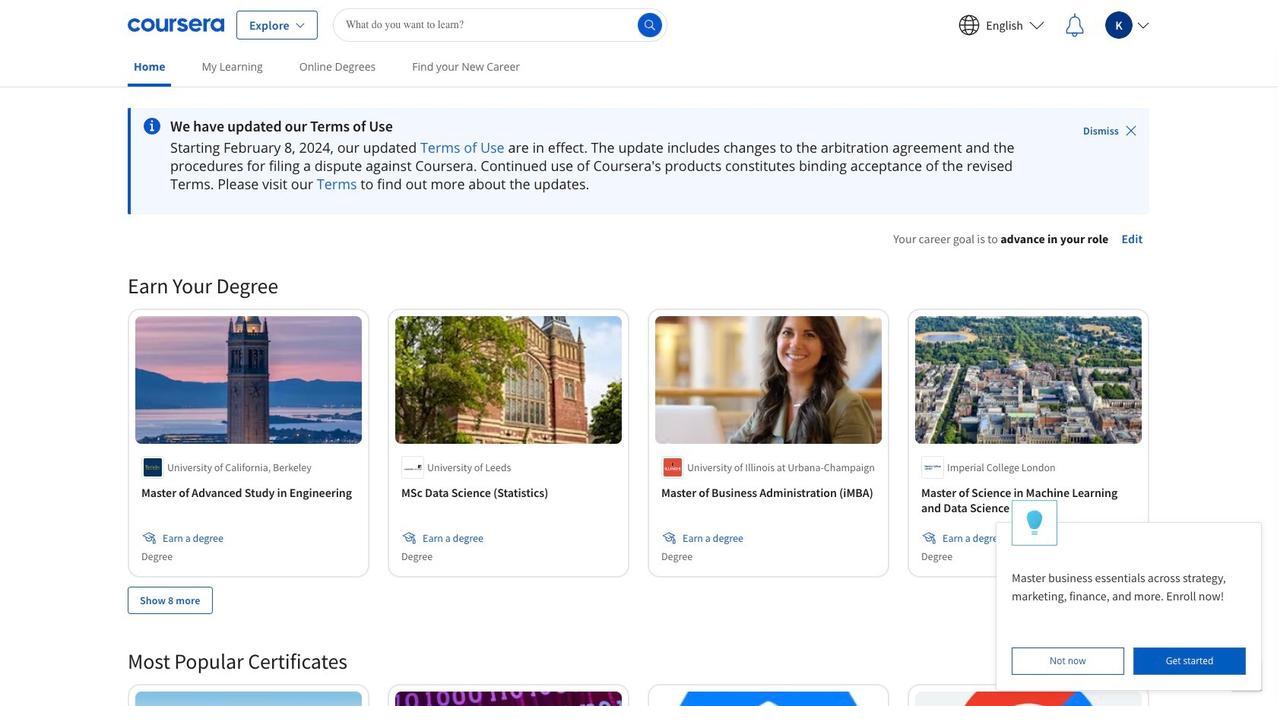 Task type: vqa. For each thing, say whether or not it's contained in the screenshot.
Coursera Plus LINK
no



Task type: locate. For each thing, give the bounding box(es) containing it.
None search field
[[333, 8, 667, 41]]

region
[[734, 251, 1229, 384]]

What do you want to learn? text field
[[333, 8, 667, 41]]

alice element
[[996, 500, 1262, 691]]



Task type: describe. For each thing, give the bounding box(es) containing it.
earn your degree collection element
[[119, 248, 1159, 638]]

help center image
[[1238, 667, 1256, 685]]

lightbulb tip image
[[1027, 510, 1043, 536]]

coursera image
[[128, 13, 224, 37]]

most popular certificates collection element
[[119, 623, 1159, 706]]

information: we have updated our terms of use element
[[170, 117, 1041, 135]]



